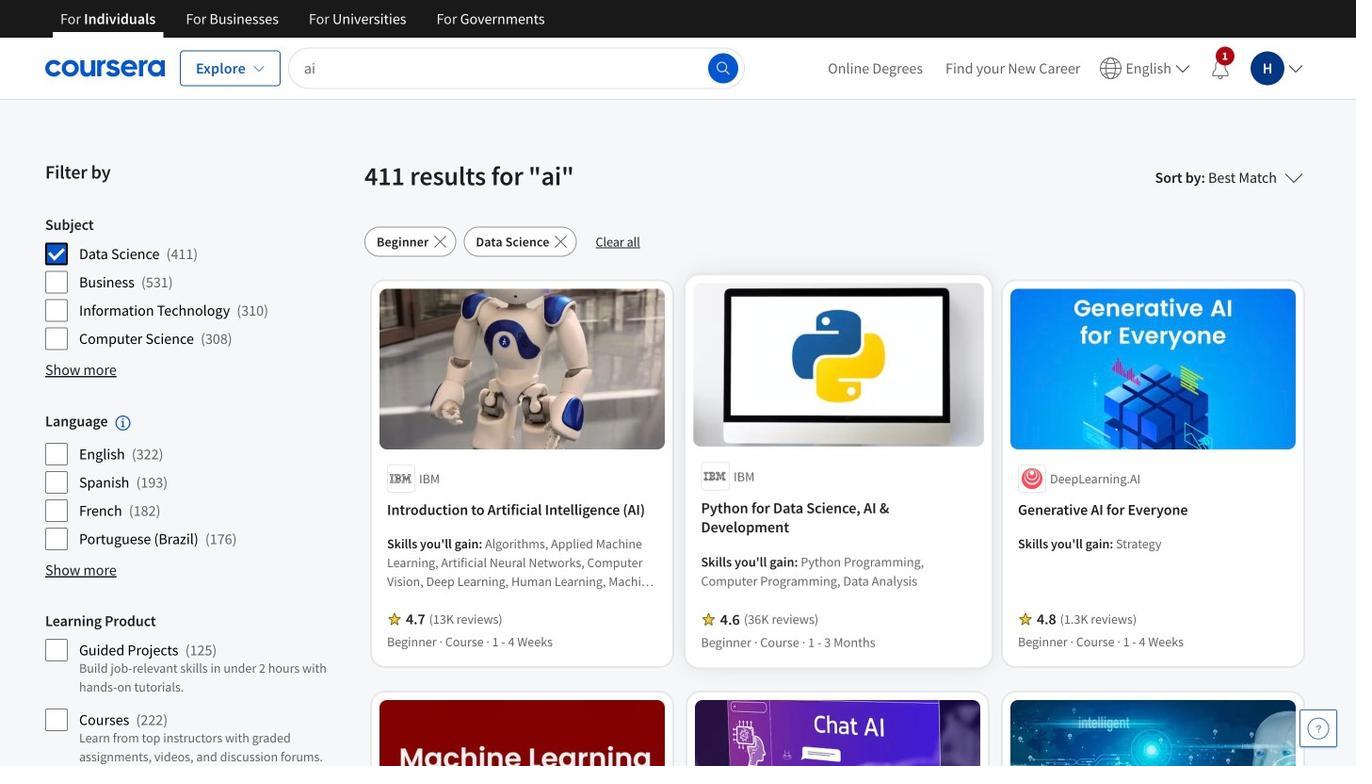 Task type: vqa. For each thing, say whether or not it's contained in the screenshot.
Banner navigation
yes



Task type: locate. For each thing, give the bounding box(es) containing it.
None search field
[[288, 48, 745, 89]]

0 vertical spatial group
[[45, 215, 353, 351]]

banner navigation
[[45, 0, 560, 38]]

group
[[45, 215, 353, 351], [45, 411, 353, 551], [45, 611, 353, 766]]

menu
[[817, 38, 1312, 99]]

1 group from the top
[[45, 215, 353, 351]]

information about this filter group image
[[115, 415, 131, 430]]

1 vertical spatial group
[[45, 411, 353, 551]]

2 vertical spatial group
[[45, 611, 353, 766]]



Task type: describe. For each thing, give the bounding box(es) containing it.
2 group from the top
[[45, 411, 353, 551]]

What do you want to learn? text field
[[288, 48, 745, 89]]

help center image
[[1308, 717, 1330, 740]]

coursera image
[[45, 53, 165, 83]]

(4.8 stars) element
[[1037, 610, 1057, 628]]

3 group from the top
[[45, 611, 353, 766]]

(4.7 stars) element
[[406, 610, 426, 628]]

(4.6 stars) element
[[721, 610, 741, 629]]



